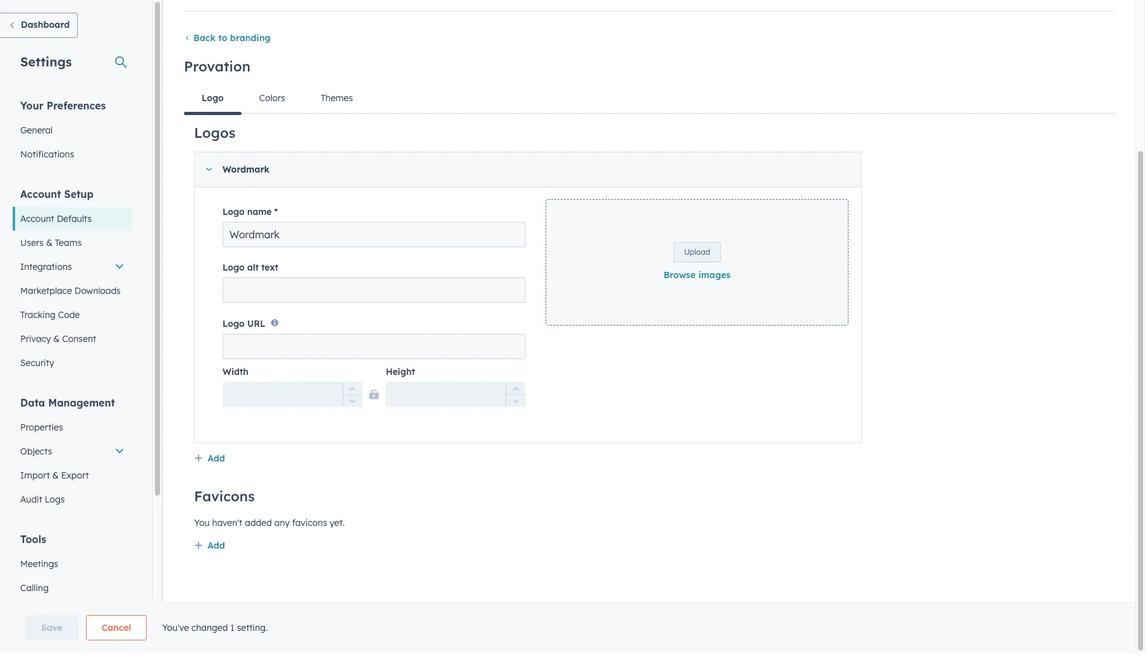 Task type: locate. For each thing, give the bounding box(es) containing it.
account for account setup
[[20, 188, 61, 201]]

security
[[20, 357, 54, 369]]

account up account defaults
[[20, 188, 61, 201]]

account defaults link
[[13, 207, 132, 231]]

add button
[[194, 451, 225, 468], [194, 539, 225, 555]]

audit logs link
[[13, 488, 132, 512]]

logos
[[194, 124, 236, 142]]

import & export link
[[13, 464, 132, 488]]

save button
[[25, 616, 78, 641]]

1
[[230, 623, 235, 634]]

1 account from the top
[[20, 188, 61, 201]]

1 group from the left
[[343, 382, 362, 408]]

properties
[[20, 422, 63, 433]]

logs
[[45, 494, 65, 505]]

you've changed 1 setting.
[[162, 623, 268, 634]]

dashboard
[[21, 19, 70, 30]]

logo inside "link"
[[202, 92, 224, 104]]

privacy
[[20, 333, 51, 345]]

logo url
[[223, 318, 265, 330]]

wordmark button
[[195, 152, 849, 187]]

colors
[[259, 92, 285, 104]]

your preferences
[[20, 99, 106, 112]]

general link
[[13, 118, 132, 142]]

cancel
[[102, 623, 131, 634]]

0 horizontal spatial group
[[343, 382, 362, 408]]

branding
[[230, 32, 271, 44]]

upload button
[[674, 242, 721, 263]]

logo for logo
[[202, 92, 224, 104]]

logo for logo alt text
[[223, 262, 245, 273]]

setup
[[64, 188, 94, 201]]

added
[[245, 518, 272, 529]]

export
[[61, 470, 89, 481]]

Width text field
[[223, 382, 362, 408]]

setting.
[[237, 623, 268, 634]]

logo
[[202, 92, 224, 104], [223, 206, 245, 218], [223, 262, 245, 273], [223, 318, 245, 330]]

2 vertical spatial &
[[52, 470, 59, 481]]

& for export
[[52, 470, 59, 481]]

1 add from the top
[[208, 453, 225, 465]]

logo for logo url
[[223, 318, 245, 330]]

account up users
[[20, 213, 54, 225]]

logo left url
[[223, 318, 245, 330]]

cancel button
[[86, 616, 147, 641]]

logo left the name
[[223, 206, 245, 218]]

notifications link
[[13, 142, 132, 166]]

haven't
[[212, 518, 242, 529]]

account defaults
[[20, 213, 92, 225]]

1 vertical spatial add
[[208, 541, 225, 552]]

audit logs
[[20, 494, 65, 505]]

1 vertical spatial &
[[53, 333, 60, 345]]

1 vertical spatial add button
[[194, 539, 225, 555]]

back
[[194, 32, 216, 44]]

logo alt text
[[223, 262, 279, 273]]

tools
[[20, 533, 46, 546]]

1 vertical spatial account
[[20, 213, 54, 225]]

Logo URL text field
[[223, 334, 526, 360]]

add up favicons
[[208, 453, 225, 465]]

& inside data management element
[[52, 470, 59, 481]]

1 add button from the top
[[194, 451, 225, 468]]

colors link
[[242, 83, 303, 113]]

browse images
[[664, 270, 731, 281]]

tab list
[[184, 83, 1116, 115]]

& for consent
[[53, 333, 60, 345]]

tracking code
[[20, 309, 80, 321]]

group for width
[[343, 382, 362, 408]]

to
[[218, 32, 227, 44]]

browse
[[664, 270, 696, 281]]

add
[[208, 453, 225, 465], [208, 541, 225, 552]]

& for teams
[[46, 237, 52, 249]]

import
[[20, 470, 50, 481]]

0 vertical spatial add
[[208, 453, 225, 465]]

2 group from the left
[[506, 382, 525, 408]]

0 vertical spatial add button
[[194, 451, 225, 468]]

1 horizontal spatial group
[[506, 382, 525, 408]]

privacy & consent
[[20, 333, 96, 345]]

images
[[699, 270, 731, 281]]

account setup element
[[13, 187, 132, 375]]

2 add button from the top
[[194, 539, 225, 555]]

add down haven't
[[208, 541, 225, 552]]

0 vertical spatial &
[[46, 237, 52, 249]]

account for account defaults
[[20, 213, 54, 225]]

& right privacy
[[53, 333, 60, 345]]

marketplace downloads
[[20, 285, 121, 297]]

yet.
[[330, 518, 345, 529]]

0 vertical spatial account
[[20, 188, 61, 201]]

account
[[20, 188, 61, 201], [20, 213, 54, 225]]

add button for favicons
[[194, 539, 225, 555]]

your preferences element
[[13, 99, 132, 166]]

logo down provation on the left
[[202, 92, 224, 104]]

themes link
[[303, 83, 371, 113]]

alt
[[247, 262, 259, 273]]

add button up favicons
[[194, 451, 225, 468]]

url
[[247, 318, 265, 330]]

calling link
[[13, 576, 132, 600]]

users & teams link
[[13, 231, 132, 255]]

favicons
[[292, 518, 327, 529]]

2 account from the top
[[20, 213, 54, 225]]

add button down you
[[194, 539, 225, 555]]

defaults
[[57, 213, 92, 225]]

account inside "link"
[[20, 213, 54, 225]]

2 add from the top
[[208, 541, 225, 552]]

provation
[[184, 58, 251, 75]]

logo left alt
[[223, 262, 245, 273]]

import & export
[[20, 470, 89, 481]]

group
[[343, 382, 362, 408], [506, 382, 525, 408]]

&
[[46, 237, 52, 249], [53, 333, 60, 345], [52, 470, 59, 481]]

& right users
[[46, 237, 52, 249]]

data management
[[20, 397, 115, 409]]

privacy & consent link
[[13, 327, 132, 351]]

& left export
[[52, 470, 59, 481]]

security link
[[13, 351, 132, 375]]



Task type: describe. For each thing, give the bounding box(es) containing it.
objects button
[[13, 440, 132, 464]]

marketplace
[[20, 285, 72, 297]]

general
[[20, 125, 53, 136]]

tab list containing logo
[[184, 83, 1116, 115]]

data
[[20, 397, 45, 409]]

back to branding button
[[184, 32, 271, 44]]

changed
[[192, 623, 228, 634]]

calling
[[20, 583, 49, 594]]

code
[[58, 309, 80, 321]]

users & teams
[[20, 237, 82, 249]]

properties link
[[13, 416, 132, 440]]

users
[[20, 237, 44, 249]]

add for logos
[[208, 453, 225, 465]]

audit
[[20, 494, 42, 505]]

management
[[48, 397, 115, 409]]

wordmark
[[223, 164, 270, 175]]

text
[[261, 262, 279, 273]]

meetings link
[[13, 552, 132, 576]]

back to branding
[[194, 32, 271, 44]]

teams
[[55, 237, 82, 249]]

notifications
[[20, 149, 74, 160]]

integrations button
[[13, 255, 132, 279]]

dashboard link
[[0, 13, 78, 38]]

browse images button
[[664, 268, 731, 283]]

logo name
[[223, 206, 272, 218]]

Height text field
[[386, 382, 526, 408]]

themes
[[321, 92, 353, 104]]

downloads
[[74, 285, 121, 297]]

you haven't added any favicons yet.
[[194, 518, 345, 529]]

preferences
[[47, 99, 106, 112]]

consent
[[62, 333, 96, 345]]

favicons
[[194, 488, 255, 506]]

data management element
[[13, 396, 132, 512]]

any
[[274, 518, 290, 529]]

settings
[[20, 54, 72, 70]]

logo for logo name
[[223, 206, 245, 218]]

tools element
[[13, 533, 132, 654]]

Logo name text field
[[223, 222, 526, 247]]

upload
[[684, 247, 711, 257]]

you
[[194, 518, 210, 529]]

objects
[[20, 446, 52, 457]]

caret image
[[205, 168, 213, 171]]

integrations
[[20, 261, 72, 273]]

group for height
[[506, 382, 525, 408]]

tracking
[[20, 309, 56, 321]]

your
[[20, 99, 44, 112]]

Logo alt text text field
[[223, 278, 526, 303]]

name
[[247, 206, 272, 218]]

width
[[223, 367, 249, 378]]

add for favicons
[[208, 541, 225, 552]]

add button for logos
[[194, 451, 225, 468]]

account setup
[[20, 188, 94, 201]]

height
[[386, 367, 415, 378]]

meetings
[[20, 559, 58, 570]]

you've
[[162, 623, 189, 634]]

save
[[41, 623, 62, 634]]

logo link
[[184, 83, 242, 115]]

marketplace downloads link
[[13, 279, 132, 303]]

tracking code link
[[13, 303, 132, 327]]



Task type: vqa. For each thing, say whether or not it's contained in the screenshot.
deepdark@gmail.com
no



